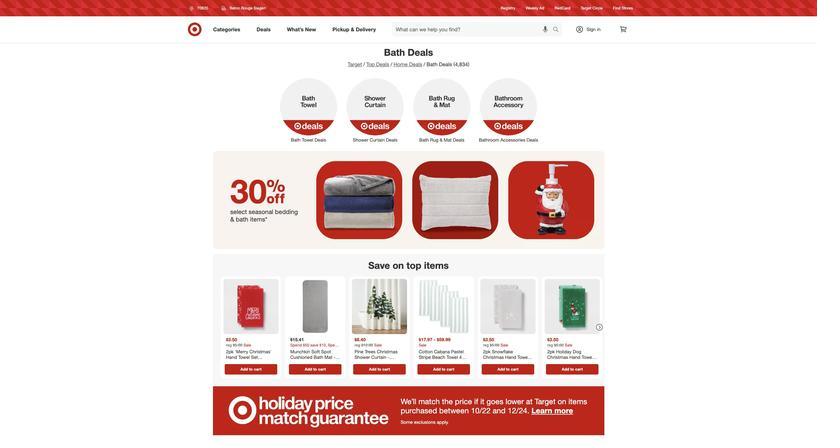 Task type: vqa. For each thing, say whether or not it's contained in the screenshot.
leftmost 2pk
yes



Task type: locate. For each thing, give the bounding box(es) containing it.
1 vertical spatial mat
[[324, 354, 332, 360]]

2pk inside $3.50 reg $5.00 sale 2pk 'merry christmas' hand towel set red/white - wondershop™
[[226, 349, 234, 354]]

1 $5.00 from the left
[[233, 343, 242, 347]]

0 horizontal spatial &
[[230, 215, 234, 223]]

4 sale from the left
[[501, 343, 508, 347]]

goes
[[487, 397, 504, 406]]

price
[[455, 397, 472, 406]]

2 sale from the left
[[374, 343, 382, 347]]

gray inside $3.50 reg $5.00 sale 2pk snowflake christmas hand towel set light gray - wondershop™
[[503, 360, 512, 366]]

1 vertical spatial items
[[569, 397, 587, 406]]

learn more
[[532, 406, 573, 415]]

seasonal
[[249, 208, 273, 216]]

add to cart
[[240, 367, 261, 372], [305, 367, 326, 372], [369, 367, 390, 372], [433, 367, 454, 372], [498, 367, 519, 372], [562, 367, 583, 372]]

to down munchkin soft spot cushioned bath mat - gray
[[313, 367, 317, 372]]

2 cart from the left
[[318, 367, 326, 372]]

to down snowflake
[[506, 367, 510, 372]]

cart down dog
[[575, 367, 583, 372]]

$5.00 up 'merry
[[233, 343, 242, 347]]

to for 2pk 'merry christmas' hand towel set red/white - wondershop™
[[249, 367, 253, 372]]

1 2pk from the left
[[226, 349, 234, 354]]

0 vertical spatial on
[[393, 259, 404, 271]]

set for christmas'
[[251, 354, 258, 360]]

1 $3.50 from the left
[[226, 337, 237, 342]]

0 horizontal spatial $5.00
[[233, 343, 242, 347]]

shower curtain deals
[[353, 137, 398, 143]]

reg inside "$3.50 reg $5.00 sale 2pk holiday dog christmas hand towel set green - wondershop™"
[[547, 343, 553, 347]]

towel
[[302, 137, 313, 143], [238, 354, 250, 360], [447, 354, 458, 360], [517, 354, 529, 360], [582, 354, 593, 360]]

add to cart button for 2pk snowflake christmas hand towel set light gray - wondershop™
[[482, 364, 534, 375]]

set down christmas'
[[251, 354, 258, 360]]

hand
[[226, 354, 237, 360], [505, 354, 516, 360], [570, 354, 581, 360]]

bedding
[[275, 208, 298, 216]]

to down christmas'
[[249, 367, 253, 372]]

1 horizontal spatial christmas
[[483, 354, 504, 360]]

bath rug & mat deals
[[420, 137, 465, 143]]

/ left top
[[363, 61, 365, 68]]

add to cart button down trees
[[353, 364, 406, 375]]

1 horizontal spatial 2pk
[[483, 349, 491, 354]]

christmas for set
[[483, 354, 504, 360]]

2 gray from the left
[[503, 360, 512, 366]]

0 vertical spatial mat
[[444, 137, 452, 143]]

sale down $17.97
[[419, 343, 427, 347]]

1 horizontal spatial items
[[569, 397, 587, 406]]

to
[[249, 367, 253, 372], [313, 367, 317, 372], [378, 367, 381, 372], [442, 367, 446, 372], [506, 367, 510, 372], [570, 367, 574, 372]]

sale inside "$3.50 reg $5.00 sale 2pk holiday dog christmas hand towel set green - wondershop™"
[[565, 343, 573, 347]]

1 vertical spatial home
[[455, 360, 467, 366]]

to down dog
[[570, 367, 574, 372]]

- inside $8.40 reg $12.00 sale pine trees christmas shower curtain - threshold™
[[388, 354, 389, 360]]

2 vertical spatial &
[[230, 215, 234, 223]]

- inside $3.50 reg $5.00 sale 2pk 'merry christmas' hand towel set red/white - wondershop™
[[249, 360, 251, 366]]

add for 2pk snowflake christmas hand towel set light gray - wondershop™
[[498, 367, 505, 372]]

cart down munchkin soft spot cushioned bath mat - gray
[[318, 367, 326, 372]]

reg for 2pk holiday dog christmas hand towel set green - wondershop™
[[547, 343, 553, 347]]

sale inside the $17.97 - $59.99 sale cotton cabana pastel stripe beach towel 4 pack - great bay home
[[419, 343, 427, 347]]

add to cart down great
[[433, 367, 454, 372]]

0 vertical spatial shower
[[353, 137, 369, 143]]

1 gray from the left
[[290, 360, 300, 366]]

2 horizontal spatial $3.50
[[547, 337, 559, 342]]

6 cart from the left
[[575, 367, 583, 372]]

What can we help you find? suggestions appear below search field
[[392, 22, 555, 37]]

3 $3.50 from the left
[[547, 337, 559, 342]]

2 hand from the left
[[505, 354, 516, 360]]

1 horizontal spatial $5.00
[[490, 343, 500, 347]]

add to cart for cotton cabana pastel stripe beach towel 4 pack - great bay home
[[433, 367, 454, 372]]

towel inside $3.50 reg $5.00 sale 2pk 'merry christmas' hand towel set red/white - wondershop™
[[238, 354, 250, 360]]

3 $5.00 from the left
[[554, 343, 564, 347]]

hand down snowflake
[[505, 354, 516, 360]]

$3.50 up 'holiday'
[[547, 337, 559, 342]]

1 add to cart button from the left
[[225, 364, 277, 375]]

1 wondershop™ from the left
[[226, 366, 254, 371]]

1 horizontal spatial home
[[455, 360, 467, 366]]

pine trees christmas shower curtain - threshold™ image
[[352, 279, 407, 334]]

0 horizontal spatial wondershop™
[[226, 366, 254, 371]]

sale up 'merry
[[243, 343, 251, 347]]

set inside $3.50 reg $5.00 sale 2pk snowflake christmas hand towel set light gray - wondershop™
[[483, 360, 490, 366]]

5 add to cart from the left
[[498, 367, 519, 372]]

items*
[[250, 215, 268, 223]]

spot
[[321, 349, 331, 354]]

cart for munchkin soft spot cushioned bath mat - gray
[[318, 367, 326, 372]]

set inside $3.50 reg $5.00 sale 2pk 'merry christmas' hand towel set red/white - wondershop™
[[251, 354, 258, 360]]

bath for towel
[[291, 137, 301, 143]]

add down threshold™
[[369, 367, 376, 372]]

0 horizontal spatial mat
[[324, 354, 332, 360]]

/
[[363, 61, 365, 68], [391, 61, 393, 68], [424, 61, 425, 68]]

& right pickup
[[351, 26, 355, 32]]

cart for 2pk 'merry christmas' hand towel set red/white - wondershop™
[[254, 367, 261, 372]]

1 horizontal spatial on
[[558, 397, 567, 406]]

to for 2pk snowflake christmas hand towel set light gray - wondershop™
[[506, 367, 510, 372]]

add to cart down light
[[498, 367, 519, 372]]

add for cotton cabana pastel stripe beach towel 4 pack - great bay home
[[433, 367, 441, 372]]

sign
[[587, 26, 596, 32]]

sale inside $8.40 reg $12.00 sale pine trees christmas shower curtain - threshold™
[[374, 343, 382, 347]]

find stores link
[[613, 5, 633, 11]]

holiday
[[556, 349, 572, 354]]

1 hand from the left
[[226, 354, 237, 360]]

add to cart for 2pk snowflake christmas hand towel set light gray - wondershop™
[[498, 367, 519, 372]]

add down light
[[498, 367, 505, 372]]

to down great
[[442, 367, 446, 372]]

add to cart button for 2pk 'merry christmas' hand towel set red/white - wondershop™
[[225, 364, 277, 375]]

6 add from the left
[[562, 367, 569, 372]]

0 horizontal spatial christmas
[[377, 349, 398, 354]]

reg inside $3.50 reg $5.00 sale 2pk 'merry christmas' hand towel set red/white - wondershop™
[[226, 343, 232, 347]]

0 horizontal spatial gray
[[290, 360, 300, 366]]

wondershop™ down light
[[483, 366, 512, 371]]

set left green
[[547, 360, 554, 366]]

2 $5.00 from the left
[[490, 343, 500, 347]]

add to cart button down christmas'
[[225, 364, 277, 375]]

christmas right trees
[[377, 349, 398, 354]]

add to cart down red/white at bottom left
[[240, 367, 261, 372]]

3 add to cart from the left
[[369, 367, 390, 372]]

what's
[[287, 26, 304, 32]]

munchkin soft spot cushioned bath mat - gray
[[290, 349, 335, 366]]

add down munchkin soft spot cushioned bath mat - gray
[[305, 367, 312, 372]]

1 to from the left
[[249, 367, 253, 372]]

christmas up green
[[547, 354, 568, 360]]

home right top deals 'link'
[[394, 61, 408, 68]]

1 horizontal spatial target
[[535, 397, 556, 406]]

shower inside $8.40 reg $12.00 sale pine trees christmas shower curtain - threshold™
[[355, 354, 370, 360]]

2 horizontal spatial $5.00
[[554, 343, 564, 347]]

sale for snowflake
[[501, 343, 508, 347]]

some exclusions apply.
[[401, 419, 449, 425]]

2pk
[[226, 349, 234, 354], [483, 349, 491, 354], [547, 349, 555, 354]]

sign in link
[[570, 22, 611, 37]]

what's new
[[287, 26, 316, 32]]

reg inside $3.50 reg $5.00 sale 2pk snowflake christmas hand towel set light gray - wondershop™
[[483, 343, 489, 347]]

to down $8.40 reg $12.00 sale pine trees christmas shower curtain - threshold™
[[378, 367, 381, 372]]

wondershop™ inside $3.50 reg $5.00 sale 2pk 'merry christmas' hand towel set red/white - wondershop™
[[226, 366, 254, 371]]

3 to from the left
[[378, 367, 381, 372]]

reg inside $8.40 reg $12.00 sale pine trees christmas shower curtain - threshold™
[[355, 343, 360, 347]]

1 horizontal spatial wondershop™
[[483, 366, 512, 371]]

2 horizontal spatial hand
[[570, 354, 581, 360]]

$5.00 up 'holiday'
[[554, 343, 564, 347]]

search
[[550, 27, 566, 33]]

bath
[[384, 46, 405, 58], [427, 61, 438, 68], [291, 137, 301, 143], [420, 137, 429, 143], [314, 354, 323, 360]]

2 horizontal spatial 2pk
[[547, 349, 555, 354]]

$5.00 up snowflake
[[490, 343, 500, 347]]

3 / from the left
[[424, 61, 425, 68]]

deals inside 'bath rug & mat deals' link
[[453, 137, 465, 143]]

2 $3.50 from the left
[[483, 337, 494, 342]]

1 horizontal spatial set
[[483, 360, 490, 366]]

home down 4
[[455, 360, 467, 366]]

4 reg from the left
[[547, 343, 553, 347]]

$3.50 up 'merry
[[226, 337, 237, 342]]

cart down snowflake
[[511, 367, 519, 372]]

cart for 2pk snowflake christmas hand towel set light gray - wondershop™
[[511, 367, 519, 372]]

2 vertical spatial target
[[535, 397, 556, 406]]

1 horizontal spatial hand
[[505, 354, 516, 360]]

find
[[613, 6, 621, 11]]

wondershop™ down red/white at bottom left
[[226, 366, 254, 371]]

mat down spot on the left of the page
[[324, 354, 332, 360]]

2 horizontal spatial set
[[547, 360, 554, 366]]

(4,834)
[[454, 61, 470, 68]]

on left top
[[393, 259, 404, 271]]

4 add from the left
[[433, 367, 441, 372]]

wondershop™ inside "$3.50 reg $5.00 sale 2pk holiday dog christmas hand towel set green - wondershop™"
[[547, 366, 576, 371]]

set left light
[[483, 360, 490, 366]]

1 horizontal spatial $3.50
[[483, 337, 494, 342]]

1 horizontal spatial gray
[[503, 360, 512, 366]]

5 add to cart button from the left
[[482, 364, 534, 375]]

2 2pk from the left
[[483, 349, 491, 354]]

0 vertical spatial curtain
[[370, 137, 385, 143]]

0 horizontal spatial target
[[348, 61, 362, 68]]

gray right light
[[503, 360, 512, 366]]

items inside carousel region
[[424, 259, 449, 271]]

2pk left snowflake
[[483, 349, 491, 354]]

- inside "$3.50 reg $5.00 sale 2pk holiday dog christmas hand towel set green - wondershop™"
[[569, 360, 571, 366]]

if
[[474, 397, 478, 406]]

1 reg from the left
[[226, 343, 232, 347]]

bath
[[236, 215, 248, 223]]

bath towel deals
[[291, 137, 326, 143]]

3 reg from the left
[[483, 343, 489, 347]]

3 2pk from the left
[[547, 349, 555, 354]]

add down great
[[433, 367, 441, 372]]

2 add to cart from the left
[[305, 367, 326, 372]]

3 sale from the left
[[419, 343, 427, 347]]

add to cart button for pine trees christmas shower curtain - threshold™
[[353, 364, 406, 375]]

target circle
[[581, 6, 603, 11]]

target right at
[[535, 397, 556, 406]]

the
[[442, 397, 453, 406]]

wondershop™ for 2pk holiday dog christmas hand towel set green - wondershop™
[[547, 366, 576, 371]]

set inside "$3.50 reg $5.00 sale 2pk holiday dog christmas hand towel set green - wondershop™"
[[547, 360, 554, 366]]

3 add from the left
[[369, 367, 376, 372]]

target circle link
[[581, 5, 603, 11]]

3 cart from the left
[[382, 367, 390, 372]]

target left top
[[348, 61, 362, 68]]

$5.00 inside $3.50 reg $5.00 sale 2pk 'merry christmas' hand towel set red/white - wondershop™
[[233, 343, 242, 347]]

2pk left 'merry
[[226, 349, 234, 354]]

1 cart from the left
[[254, 367, 261, 372]]

gray down cushioned
[[290, 360, 300, 366]]

pine
[[355, 349, 363, 354]]

1 vertical spatial curtain
[[371, 354, 386, 360]]

2 horizontal spatial target
[[581, 6, 592, 11]]

sale up trees
[[374, 343, 382, 347]]

christmas up light
[[483, 354, 504, 360]]

christmas inside $8.40 reg $12.00 sale pine trees christmas shower curtain - threshold™
[[377, 349, 398, 354]]

hand up red/white at bottom left
[[226, 354, 237, 360]]

wondershop™ inside $3.50 reg $5.00 sale 2pk snowflake christmas hand towel set light gray - wondershop™
[[483, 366, 512, 371]]

target inside we'll match the price if it goes lower at target on items purchased between 10/22 and 12/24.
[[535, 397, 556, 406]]

add for pine trees christmas shower curtain - threshold™
[[369, 367, 376, 372]]

2 to from the left
[[313, 367, 317, 372]]

sale up snowflake
[[501, 343, 508, 347]]

on right 'learn'
[[558, 397, 567, 406]]

towel inside the $17.97 - $59.99 sale cotton cabana pastel stripe beach towel 4 pack - great bay home
[[447, 354, 458, 360]]

add to cart for 2pk holiday dog christmas hand towel set green - wondershop™
[[562, 367, 583, 372]]

cart for cotton cabana pastel stripe beach towel 4 pack - great bay home
[[447, 367, 454, 372]]

target left circle
[[581, 6, 592, 11]]

2 horizontal spatial &
[[440, 137, 443, 143]]

christmas inside "$3.50 reg $5.00 sale 2pk holiday dog christmas hand towel set green - wondershop™"
[[547, 354, 568, 360]]

apply.
[[437, 419, 449, 425]]

add to cart down green
[[562, 367, 583, 372]]

mat right rug at top right
[[444, 137, 452, 143]]

4 add to cart from the left
[[433, 367, 454, 372]]

2pk 'merry christmas' hand towel set red/white - wondershop™ image
[[223, 279, 279, 334]]

6 add to cart from the left
[[562, 367, 583, 372]]

0 vertical spatial items
[[424, 259, 449, 271]]

wondershop™
[[226, 366, 254, 371], [483, 366, 512, 371], [547, 366, 576, 371]]

$5.00 inside "$3.50 reg $5.00 sale 2pk holiday dog christmas hand towel set green - wondershop™"
[[554, 343, 564, 347]]

$3.50 for snowflake
[[483, 337, 494, 342]]

weekly ad
[[526, 6, 545, 11]]

deals
[[257, 26, 271, 32], [408, 46, 433, 58], [376, 61, 389, 68], [409, 61, 422, 68], [439, 61, 452, 68], [315, 137, 326, 143], [386, 137, 398, 143], [453, 137, 465, 143], [527, 137, 538, 143]]

$3.50 up snowflake
[[483, 337, 494, 342]]

add to cart down munchkin soft spot cushioned bath mat - gray
[[305, 367, 326, 372]]

shower curtain deals link
[[342, 77, 409, 143]]

sale inside $3.50 reg $5.00 sale 2pk 'merry christmas' hand towel set red/white - wondershop™
[[243, 343, 251, 347]]

3 add to cart button from the left
[[353, 364, 406, 375]]

towel inside $3.50 reg $5.00 sale 2pk snowflake christmas hand towel set light gray - wondershop™
[[517, 354, 529, 360]]

bath towel deals link
[[275, 77, 342, 143]]

reg for 2pk 'merry christmas' hand towel set red/white - wondershop™
[[226, 343, 232, 347]]

deals inside bathroom accessories deals link
[[527, 137, 538, 143]]

cart down christmas'
[[254, 367, 261, 372]]

some
[[401, 419, 413, 425]]

add to cart button for munchkin soft spot cushioned bath mat - gray
[[289, 364, 342, 375]]

hand inside $3.50 reg $5.00 sale 2pk 'merry christmas' hand towel set red/white - wondershop™
[[226, 354, 237, 360]]

add to cart button down beach
[[418, 364, 470, 375]]

we'll
[[401, 397, 417, 406]]

wondershop™ down green
[[547, 366, 576, 371]]

3 wondershop™ from the left
[[547, 366, 576, 371]]

home inside bath deals target / top deals / home deals / bath deals (4,834)
[[394, 61, 408, 68]]

& left bath
[[230, 215, 234, 223]]

$3.50 inside $3.50 reg $5.00 sale 2pk 'merry christmas' hand towel set red/white - wondershop™
[[226, 337, 237, 342]]

sale up 'holiday'
[[565, 343, 573, 347]]

search button
[[550, 22, 566, 38]]

2 add to cart button from the left
[[289, 364, 342, 375]]

0 horizontal spatial home
[[394, 61, 408, 68]]

sale for 'merry
[[243, 343, 251, 347]]

1 add to cart from the left
[[240, 367, 261, 372]]

set for christmas
[[483, 360, 490, 366]]

'merry
[[235, 349, 248, 354]]

weekly
[[526, 6, 539, 11]]

add to cart down threshold™
[[369, 367, 390, 372]]

2pk inside "$3.50 reg $5.00 sale 2pk holiday dog christmas hand towel set green - wondershop™"
[[547, 349, 555, 354]]

4
[[459, 354, 462, 360]]

baton
[[230, 6, 240, 10]]

& inside '30 select seasonal bedding & bath items*'
[[230, 215, 234, 223]]

gray
[[290, 360, 300, 366], [503, 360, 512, 366]]

5 cart from the left
[[511, 367, 519, 372]]

christmas inside $3.50 reg $5.00 sale 2pk snowflake christmas hand towel set light gray - wondershop™
[[483, 354, 504, 360]]

add down red/white at bottom left
[[240, 367, 248, 372]]

items
[[424, 259, 449, 271], [569, 397, 587, 406]]

weekly ad link
[[526, 5, 545, 11]]

1 horizontal spatial /
[[391, 61, 393, 68]]

2pk holiday dog christmas hand towel set green - wondershop™ image
[[545, 279, 600, 334]]

0 horizontal spatial 2pk
[[226, 349, 234, 354]]

1 vertical spatial shower
[[355, 354, 370, 360]]

1 horizontal spatial &
[[351, 26, 355, 32]]

2pk inside $3.50 reg $5.00 sale 2pk snowflake christmas hand towel set light gray - wondershop™
[[483, 349, 491, 354]]

0 horizontal spatial /
[[363, 61, 365, 68]]

3 hand from the left
[[570, 354, 581, 360]]

6 add to cart button from the left
[[546, 364, 599, 375]]

1 vertical spatial target
[[348, 61, 362, 68]]

hand for 'merry
[[226, 354, 237, 360]]

&
[[351, 26, 355, 32], [440, 137, 443, 143], [230, 215, 234, 223]]

add to cart button down snowflake
[[482, 364, 534, 375]]

reg for pine trees christmas shower curtain - threshold™
[[355, 343, 360, 347]]

4 add to cart button from the left
[[418, 364, 470, 375]]

4 cart from the left
[[447, 367, 454, 372]]

delivery
[[356, 26, 376, 32]]

5 to from the left
[[506, 367, 510, 372]]

to for cotton cabana pastel stripe beach towel 4 pack - great bay home
[[442, 367, 446, 372]]

2 add from the left
[[305, 367, 312, 372]]

2 reg from the left
[[355, 343, 360, 347]]

home inside the $17.97 - $59.99 sale cotton cabana pastel stripe beach towel 4 pack - great bay home
[[455, 360, 467, 366]]

bathroom accessories deals
[[479, 137, 538, 143]]

it
[[481, 397, 485, 406]]

cart down bay
[[447, 367, 454, 372]]

hand down dog
[[570, 354, 581, 360]]

hand inside $3.50 reg $5.00 sale 2pk snowflake christmas hand towel set light gray - wondershop™
[[505, 354, 516, 360]]

1 add from the left
[[240, 367, 248, 372]]

4 to from the left
[[442, 367, 446, 372]]

1 vertical spatial on
[[558, 397, 567, 406]]

sale inside $3.50 reg $5.00 sale 2pk snowflake christmas hand towel set light gray - wondershop™
[[501, 343, 508, 347]]

mat
[[444, 137, 452, 143], [324, 354, 332, 360]]

& right rug at top right
[[440, 137, 443, 143]]

12/24.
[[508, 406, 530, 415]]

0 horizontal spatial $3.50
[[226, 337, 237, 342]]

0 horizontal spatial on
[[393, 259, 404, 271]]

0 vertical spatial home
[[394, 61, 408, 68]]

2 horizontal spatial /
[[424, 61, 425, 68]]

$3.50 reg $5.00 sale 2pk holiday dog christmas hand towel set green - wondershop™
[[547, 337, 593, 371]]

2 wondershop™ from the left
[[483, 366, 512, 371]]

cart down $8.40 reg $12.00 sale pine trees christmas shower curtain - threshold™
[[382, 367, 390, 372]]

add to cart button down dog
[[546, 364, 599, 375]]

2 horizontal spatial christmas
[[547, 354, 568, 360]]

bath inside munchkin soft spot cushioned bath mat - gray
[[314, 354, 323, 360]]

sign in
[[587, 26, 601, 32]]

add to cart button down soft
[[289, 364, 342, 375]]

6 to from the left
[[570, 367, 574, 372]]

1 sale from the left
[[243, 343, 251, 347]]

5 add from the left
[[498, 367, 505, 372]]

1 horizontal spatial mat
[[444, 137, 452, 143]]

/ right home deals link
[[424, 61, 425, 68]]

$3.50 inside $3.50 reg $5.00 sale 2pk snowflake christmas hand towel set light gray - wondershop™
[[483, 337, 494, 342]]

2pk snowflake christmas hand towel set light gray - wondershop™ image
[[481, 279, 536, 334]]

add
[[240, 367, 248, 372], [305, 367, 312, 372], [369, 367, 376, 372], [433, 367, 441, 372], [498, 367, 505, 372], [562, 367, 569, 372]]

$3.50 for holiday
[[547, 337, 559, 342]]

cart for 2pk holiday dog christmas hand towel set green - wondershop™
[[575, 367, 583, 372]]

0 horizontal spatial hand
[[226, 354, 237, 360]]

cushioned
[[290, 354, 312, 360]]

add for munchkin soft spot cushioned bath mat - gray
[[305, 367, 312, 372]]

rouge
[[241, 6, 253, 10]]

0 horizontal spatial set
[[251, 354, 258, 360]]

0 horizontal spatial items
[[424, 259, 449, 271]]

5 sale from the left
[[565, 343, 573, 347]]

2pk left 'holiday'
[[547, 349, 555, 354]]

$3.50 inside "$3.50 reg $5.00 sale 2pk holiday dog christmas hand towel set green - wondershop™"
[[547, 337, 559, 342]]

2 horizontal spatial wondershop™
[[547, 366, 576, 371]]

$5.00 inside $3.50 reg $5.00 sale 2pk snowflake christmas hand towel set light gray - wondershop™
[[490, 343, 500, 347]]

/ right top deals 'link'
[[391, 61, 393, 68]]

add down green
[[562, 367, 569, 372]]

sale for trees
[[374, 343, 382, 347]]



Task type: describe. For each thing, give the bounding box(es) containing it.
add to cart for munchkin soft spot cushioned bath mat - gray
[[305, 367, 326, 372]]

$3.50 reg $5.00 sale 2pk 'merry christmas' hand towel set red/white - wondershop™
[[226, 337, 271, 371]]

30
[[230, 171, 286, 211]]

bath deals target / top deals / home deals / bath deals (4,834)
[[348, 46, 470, 68]]

pickup & delivery
[[333, 26, 376, 32]]

sale for cabana
[[419, 343, 427, 347]]

- inside $3.50 reg $5.00 sale 2pk snowflake christmas hand towel set light gray - wondershop™
[[514, 360, 515, 366]]

pack
[[419, 360, 429, 366]]

2pk for 2pk 'merry christmas' hand towel set red/white - wondershop™
[[226, 349, 234, 354]]

30 select seasonal bedding & bath items*
[[230, 171, 298, 223]]

target holiday price match guarantee image
[[213, 386, 605, 435]]

$17.97 - $59.99 sale cotton cabana pastel stripe beach towel 4 pack - great bay home
[[419, 337, 467, 366]]

cotton
[[419, 349, 433, 354]]

categories
[[213, 26, 240, 32]]

soft
[[311, 349, 320, 354]]

christmas'
[[249, 349, 271, 354]]

70820
[[197, 6, 208, 10]]

on inside we'll match the price if it goes lower at target on items purchased between 10/22 and 12/24.
[[558, 397, 567, 406]]

10/22
[[471, 406, 491, 415]]

$5.00 for 'merry
[[233, 343, 242, 347]]

select
[[230, 208, 247, 216]]

add to cart for 2pk 'merry christmas' hand towel set red/white - wondershop™
[[240, 367, 261, 372]]

at
[[526, 397, 533, 406]]

accessories
[[501, 137, 526, 143]]

and
[[493, 406, 506, 415]]

items inside we'll match the price if it goes lower at target on items purchased between 10/22 and 12/24.
[[569, 397, 587, 406]]

$59.99
[[437, 337, 451, 342]]

wondershop™ for 2pk snowflake christmas hand towel set light gray - wondershop™
[[483, 366, 512, 371]]

more
[[555, 406, 573, 415]]

0 vertical spatial target
[[581, 6, 592, 11]]

hand inside "$3.50 reg $5.00 sale 2pk holiday dog christmas hand towel set green - wondershop™"
[[570, 354, 581, 360]]

$3.50 reg $5.00 sale 2pk snowflake christmas hand towel set light gray - wondershop™
[[483, 337, 529, 371]]

beach
[[432, 354, 445, 360]]

we'll match the price if it goes lower at target on items purchased between 10/22 and 12/24.
[[401, 397, 587, 415]]

sale for holiday
[[565, 343, 573, 347]]

bathroom
[[479, 137, 499, 143]]

munchkin
[[290, 349, 310, 354]]

add for 2pk 'merry christmas' hand towel set red/white - wondershop™
[[240, 367, 248, 372]]

deals inside bath towel deals link
[[315, 137, 326, 143]]

registry link
[[501, 5, 516, 11]]

cotton cabana pastel stripe beach towel 4 pack - great bay home image
[[416, 279, 471, 334]]

great
[[433, 360, 445, 366]]

2pk for 2pk snowflake christmas hand towel set light gray - wondershop™
[[483, 349, 491, 354]]

add to cart button for 2pk holiday dog christmas hand towel set green - wondershop™
[[546, 364, 599, 375]]

bath for deals
[[384, 46, 405, 58]]

$8.40 reg $12.00 sale pine trees christmas shower curtain - threshold™
[[355, 337, 398, 366]]

learn
[[532, 406, 553, 415]]

add for 2pk holiday dog christmas hand towel set green - wondershop™
[[562, 367, 569, 372]]

gray inside munchkin soft spot cushioned bath mat - gray
[[290, 360, 300, 366]]

cabana
[[434, 349, 450, 354]]

deals inside shower curtain deals link
[[386, 137, 398, 143]]

2 / from the left
[[391, 61, 393, 68]]

mat inside munchkin soft spot cushioned bath mat - gray
[[324, 354, 332, 360]]

on inside carousel region
[[393, 259, 404, 271]]

redcard link
[[555, 5, 571, 11]]

cart for pine trees christmas shower curtain - threshold™
[[382, 367, 390, 372]]

match
[[419, 397, 440, 406]]

70820 button
[[186, 2, 215, 14]]

to for pine trees christmas shower curtain - threshold™
[[378, 367, 381, 372]]

trees
[[365, 349, 376, 354]]

in
[[597, 26, 601, 32]]

baton rouge siegen button
[[218, 2, 270, 14]]

- inside munchkin soft spot cushioned bath mat - gray
[[334, 354, 335, 360]]

$17.97
[[419, 337, 433, 342]]

rug
[[430, 137, 439, 143]]

bathroom accessories deals link
[[475, 77, 542, 143]]

purchased
[[401, 406, 437, 415]]

target link
[[348, 61, 362, 68]]

what's new link
[[282, 22, 324, 37]]

munchkin soft spot cushioned bath mat - gray image
[[288, 279, 343, 334]]

save on top items
[[368, 259, 449, 271]]

circle
[[593, 6, 603, 11]]

stripe
[[419, 354, 431, 360]]

to for 2pk holiday dog christmas hand towel set green - wondershop™
[[570, 367, 574, 372]]

save
[[368, 259, 390, 271]]

red/white
[[226, 360, 248, 366]]

threshold™
[[355, 360, 377, 366]]

to for munchkin soft spot cushioned bath mat - gray
[[313, 367, 317, 372]]

ad
[[540, 6, 545, 11]]

$5.00 for holiday
[[554, 343, 564, 347]]

top
[[407, 259, 422, 271]]

snowflake
[[492, 349, 513, 354]]

target inside bath deals target / top deals / home deals / bath deals (4,834)
[[348, 61, 362, 68]]

baton rouge siegen
[[230, 6, 266, 10]]

deals inside deals link
[[257, 26, 271, 32]]

bay
[[446, 360, 454, 366]]

christmas for -
[[377, 349, 398, 354]]

stores
[[622, 6, 633, 11]]

1 vertical spatial &
[[440, 137, 443, 143]]

$12.00
[[361, 343, 373, 347]]

pickup & delivery link
[[327, 22, 384, 37]]

dog
[[573, 349, 581, 354]]

towel inside "$3.50 reg $5.00 sale 2pk holiday dog christmas hand towel set green - wondershop™"
[[582, 354, 593, 360]]

reg for 2pk snowflake christmas hand towel set light gray - wondershop™
[[483, 343, 489, 347]]

add to cart button for cotton cabana pastel stripe beach towel 4 pack - great bay home
[[418, 364, 470, 375]]

carousel region
[[213, 254, 605, 386]]

categories link
[[208, 22, 249, 37]]

light
[[491, 360, 501, 366]]

top
[[366, 61, 375, 68]]

1 / from the left
[[363, 61, 365, 68]]

deals link
[[251, 22, 279, 37]]

2pk for 2pk holiday dog christmas hand towel set green - wondershop™
[[547, 349, 555, 354]]

$15.41
[[290, 337, 304, 342]]

$3.50 for 'merry
[[226, 337, 237, 342]]

bath for rug
[[420, 137, 429, 143]]

redcard
[[555, 6, 571, 11]]

$5.00 for snowflake
[[490, 343, 500, 347]]

hand for snowflake
[[505, 354, 516, 360]]

new
[[305, 26, 316, 32]]

between
[[439, 406, 469, 415]]

0 vertical spatial &
[[351, 26, 355, 32]]

green
[[556, 360, 568, 366]]

curtain inside $8.40 reg $12.00 sale pine trees christmas shower curtain - threshold™
[[371, 354, 386, 360]]

home deals link
[[394, 61, 422, 68]]

lower
[[506, 397, 524, 406]]

pickup
[[333, 26, 350, 32]]

add to cart for pine trees christmas shower curtain - threshold™
[[369, 367, 390, 372]]

find stores
[[613, 6, 633, 11]]



